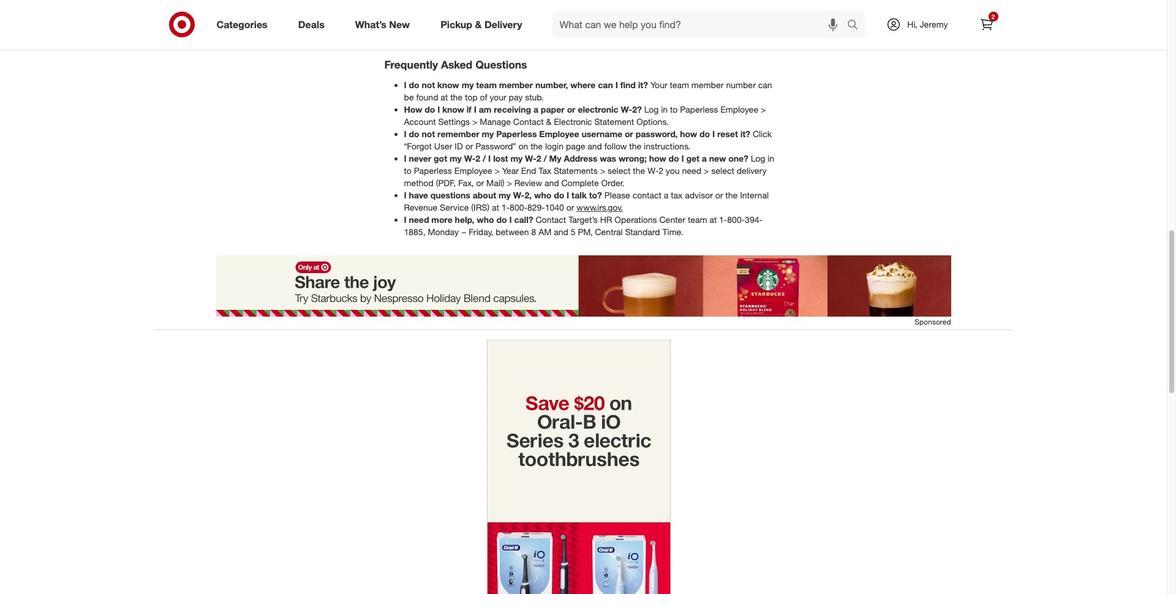 Task type: vqa. For each thing, say whether or not it's contained in the screenshot.
the leftmost 1-
yes



Task type: describe. For each thing, give the bounding box(es) containing it.
in inside log in to paperless employee > account settings > manage contact & electronic statement options.
[[661, 104, 668, 114]]

what's
[[355, 18, 387, 30]]

delivery
[[737, 165, 767, 176]]

your team member number can be found at the top of your pay stub.
[[404, 79, 772, 102]]

1 vertical spatial a
[[702, 153, 707, 163]]

and inside contact target's hr operations center team at 1-800-394- 1885, monday – friday, between 8 am and 5 pm, central standard time.
[[554, 226, 569, 237]]

instructions.
[[644, 141, 691, 151]]

0 horizontal spatial it?
[[638, 79, 648, 90]]

or up "follow"
[[625, 128, 633, 139]]

0 vertical spatial address
[[719, 14, 749, 24]]

settings
[[438, 116, 470, 127]]

categories
[[217, 18, 268, 30]]

do down found
[[425, 104, 435, 114]]

about
[[473, 190, 496, 200]]

a inside the please contact a tax advisor or the internal revenue service (irs) at 1-800-829-1040 or
[[664, 190, 669, 200]]

1 vertical spatial paperless
[[496, 128, 537, 139]]

and right hq
[[462, 14, 477, 24]]

i up the between
[[509, 214, 512, 225]]

1 select from the left
[[608, 165, 631, 176]]

tax
[[539, 165, 551, 176]]

please contact a tax advisor or the internal revenue service (irs) at 1-800-829-1040 or
[[404, 190, 769, 212]]

contact inside log in to paperless employee > account settings > manage contact & electronic statement options.
[[513, 116, 544, 127]]

password,
[[636, 128, 678, 139]]

> up mail)
[[495, 165, 500, 176]]

0 vertical spatial will
[[611, 14, 623, 24]]

how
[[404, 104, 422, 114]]

i down frequently on the top left of page
[[404, 79, 407, 90]]

have
[[409, 190, 428, 200]]

"forgot
[[404, 141, 432, 151]]

1040
[[545, 202, 564, 212]]

what's new
[[355, 18, 410, 30]]

hi,
[[908, 19, 918, 29]]

1 vertical spatial it?
[[741, 128, 751, 139]]

log for i never got my w-2 / i lost my w-2 / my address was wrong; how do i get a new one?
[[751, 153, 765, 163]]

or inside click "forgot user id or password" on the login page and follow the instructions.
[[465, 141, 473, 151]]

click
[[753, 128, 772, 139]]

for
[[404, 14, 417, 24]]

w- up end
[[525, 153, 537, 163]]

order.
[[601, 177, 625, 188]]

delivery
[[485, 18, 522, 30]]

if
[[467, 104, 472, 114]]

time.
[[663, 226, 683, 237]]

account
[[404, 116, 436, 127]]

id
[[455, 141, 463, 151]]

(pdf,
[[436, 177, 456, 188]]

1 horizontal spatial be
[[579, 38, 589, 49]]

method
[[404, 177, 434, 188]]

800- inside the please contact a tax advisor or the internal revenue service (irs) at 1-800-829-1040 or
[[510, 202, 527, 212]]

0 horizontal spatial need
[[409, 214, 429, 225]]

log for how do i know if i am receiving a paper or electronic w-2?
[[644, 104, 659, 114]]

team inside your team member number can be found at the top of your pay stub.
[[670, 79, 689, 90]]

the inside the please contact a tax advisor or the internal revenue service (irs) at 1-800-829-1040 or
[[726, 190, 738, 200]]

1- inside contact target's hr operations center team at 1-800-394- 1885, monday – friday, between 8 am and 5 pm, central standard time.
[[719, 214, 727, 225]]

members,
[[530, 14, 571, 24]]

5
[[571, 226, 576, 237]]

1885,
[[404, 226, 426, 237]]

do up you
[[669, 153, 679, 163]]

–
[[461, 226, 466, 237]]

1 horizontal spatial workday.
[[738, 38, 772, 49]]

got
[[434, 153, 447, 163]]

know for at
[[437, 79, 459, 90]]

target's
[[569, 214, 598, 225]]

or down talk
[[567, 202, 574, 212]]

1 horizontal spatial who
[[534, 190, 552, 200]]

of
[[480, 92, 487, 102]]

do up the between
[[497, 214, 507, 225]]

www.irs.gov. link
[[577, 202, 623, 212]]

i left talk
[[567, 190, 569, 200]]

was
[[600, 153, 616, 163]]

0 horizontal spatial &
[[475, 18, 482, 30]]

user
[[434, 141, 452, 151]]

w- down review
[[513, 190, 525, 200]]

2 inside log in to paperless employee > year end tax statements > select the w-2 you need > select delivery method (pdf, fax, or mail) > review and complete order.
[[659, 165, 664, 176]]

be inside your team member number can be found at the top of your pay stub.
[[404, 92, 414, 102]]

questions
[[476, 58, 527, 71]]

number,
[[535, 79, 568, 90]]

am
[[479, 104, 492, 114]]

not for know
[[422, 79, 435, 90]]

0 vertical spatial advertisement region
[[216, 255, 951, 316]]

and inside click "forgot user id or password" on the login page and follow the instructions.
[[588, 141, 602, 151]]

search button
[[842, 11, 871, 40]]

i left never
[[404, 153, 407, 163]]

electronic
[[578, 104, 619, 114]]

friday,
[[469, 226, 493, 237]]

i left find at the right of page
[[616, 79, 618, 90]]

i right if on the left of the page
[[474, 104, 477, 114]]

i left lost
[[488, 153, 491, 163]]

> left manage
[[472, 116, 478, 127]]

workday. inside "your w-2 will be mailed to your home address listed in workday."
[[404, 26, 438, 37]]

What can we help you find? suggestions appear below search field
[[552, 11, 851, 38]]

need inside log in to paperless employee > year end tax statements > select the w-2 you need > select delivery method (pdf, fax, or mail) > review and complete order.
[[682, 165, 702, 176]]

manage
[[480, 116, 511, 127]]

year
[[502, 165, 519, 176]]

click "forgot user id or password" on the login page and follow the instructions.
[[404, 128, 772, 151]]

between
[[496, 226, 529, 237]]

w- right the members,
[[592, 14, 603, 24]]

do up 1040
[[554, 190, 564, 200]]

top
[[465, 92, 478, 102]]

am
[[539, 226, 552, 237]]

sponsored
[[915, 317, 951, 326]]

hi, jeremy
[[908, 19, 948, 29]]

deals link
[[288, 11, 340, 38]]

pay
[[509, 92, 523, 102]]

search
[[842, 19, 871, 32]]

your
[[651, 79, 668, 90]]

1 vertical spatial employee
[[539, 128, 579, 139]]

where
[[571, 79, 596, 90]]

log in to paperless employee > year end tax statements > select the w-2 you need > select delivery method (pdf, fax, or mail) > review and complete order.
[[404, 153, 774, 188]]

statements
[[554, 165, 598, 176]]

central
[[595, 226, 623, 237]]

statement
[[595, 116, 634, 127]]

i left have
[[404, 190, 407, 200]]

2 up 'tax'
[[537, 153, 541, 163]]

jeremy
[[920, 19, 948, 29]]

to?
[[589, 190, 602, 200]]

0 horizontal spatial listed
[[706, 38, 726, 49]]

1 horizontal spatial listed
[[752, 14, 772, 24]]

1 vertical spatial mailed
[[591, 38, 617, 49]]

address
[[564, 153, 598, 163]]

> up advisor
[[704, 165, 709, 176]]

& inside log in to paperless employee > account settings > manage contact & electronic statement options.
[[546, 116, 552, 127]]

w- up fax,
[[464, 153, 476, 163]]

0 vertical spatial a
[[534, 104, 539, 114]]

at inside contact target's hr operations center team at 1-800-394- 1885, monday – friday, between 8 am and 5 pm, central standard time.
[[710, 214, 717, 225]]

please
[[605, 190, 630, 200]]

the right on
[[531, 141, 543, 151]]

my for remember
[[482, 128, 494, 139]]

not for remember
[[422, 128, 435, 139]]

receiving
[[494, 104, 531, 114]]

one?
[[729, 153, 749, 163]]

the inside log in to paperless employee > year end tax statements > select the w-2 you need > select delivery method (pdf, fax, or mail) > review and complete order.
[[633, 165, 645, 176]]

(irs)
[[471, 202, 490, 212]]

username
[[582, 128, 622, 139]]

team for center
[[688, 214, 707, 225]]

0 vertical spatial your w-2 will be mailed to your home address listed in workday.
[[404, 14, 781, 37]]

my for about
[[499, 190, 511, 200]]

800- inside contact target's hr operations center team at 1-800-394- 1885, monday – friday, between 8 am and 5 pm, central standard time.
[[727, 214, 745, 225]]

the up wrong;
[[629, 141, 642, 151]]

new
[[389, 18, 410, 30]]

remember
[[437, 128, 480, 139]]

1 can from the left
[[598, 79, 613, 90]]



Task type: locate. For each thing, give the bounding box(es) containing it.
1 horizontal spatial &
[[546, 116, 552, 127]]

1 horizontal spatial mailed
[[637, 14, 663, 24]]

member inside your team member number can be found at the top of your pay stub.
[[692, 79, 724, 90]]

at right found
[[441, 92, 448, 102]]

0 horizontal spatial who
[[477, 214, 494, 225]]

login
[[545, 141, 564, 151]]

2 vertical spatial paperless
[[414, 165, 452, 176]]

394-
[[745, 214, 763, 225]]

do up found
[[409, 79, 419, 90]]

1 member from the left
[[499, 79, 533, 90]]

stub.
[[525, 92, 544, 102]]

your inside your team member number can be found at the top of your pay stub.
[[490, 92, 506, 102]]

contact inside contact target's hr operations center team at 1-800-394- 1885, monday – friday, between 8 am and 5 pm, central standard time.
[[536, 214, 566, 225]]

address
[[719, 14, 749, 24], [673, 38, 703, 49]]

1 horizontal spatial employee
[[539, 128, 579, 139]]

paperless inside log in to paperless employee > account settings > manage contact & electronic statement options.
[[680, 104, 718, 114]]

can right number
[[758, 79, 772, 90]]

password"
[[476, 141, 516, 151]]

standard
[[625, 226, 660, 237]]

1 vertical spatial will
[[565, 38, 577, 49]]

2 vertical spatial at
[[710, 214, 717, 225]]

i left reset
[[712, 128, 715, 139]]

0 vertical spatial not
[[422, 79, 435, 90]]

deals
[[298, 18, 325, 30]]

talk
[[572, 190, 587, 200]]

0 horizontal spatial address
[[673, 38, 703, 49]]

0 vertical spatial &
[[475, 18, 482, 30]]

employee for my
[[454, 165, 492, 176]]

frequently asked questions
[[384, 58, 527, 71]]

workday. down active
[[404, 26, 438, 37]]

tax
[[671, 190, 683, 200]]

> up click
[[761, 104, 766, 114]]

my up the year
[[511, 153, 523, 163]]

1 horizontal spatial home
[[694, 14, 716, 24]]

hq
[[446, 14, 459, 24]]

select
[[608, 165, 631, 176], [712, 165, 735, 176]]

who up 829- on the top left
[[534, 190, 552, 200]]

2 not from the top
[[422, 128, 435, 139]]

found
[[416, 92, 438, 102]]

my up top
[[462, 79, 474, 90]]

how down instructions. on the top right
[[649, 153, 666, 163]]

0 horizontal spatial 1-
[[502, 202, 510, 212]]

follow
[[605, 141, 627, 151]]

/
[[483, 153, 486, 163], [544, 153, 547, 163]]

1 vertical spatial log
[[751, 153, 765, 163]]

revenue
[[404, 202, 438, 212]]

1 vertical spatial listed
[[706, 38, 726, 49]]

or
[[567, 104, 576, 114], [625, 128, 633, 139], [465, 141, 473, 151], [476, 177, 484, 188], [715, 190, 723, 200], [567, 202, 574, 212]]

paperless for 2?
[[680, 104, 718, 114]]

800- up the call? at top
[[510, 202, 527, 212]]

log
[[644, 104, 659, 114], [751, 153, 765, 163]]

the left internal
[[726, 190, 738, 200]]

a left "tax"
[[664, 190, 669, 200]]

i up 1885,
[[404, 214, 407, 225]]

2?
[[632, 104, 642, 114]]

to inside log in to paperless employee > account settings > manage contact & electronic statement options.
[[670, 104, 678, 114]]

my
[[549, 153, 562, 163]]

need down revenue
[[409, 214, 429, 225]]

my down manage
[[482, 128, 494, 139]]

/ left the my
[[544, 153, 547, 163]]

to inside log in to paperless employee > year end tax statements > select the w-2 you need > select delivery method (pdf, fax, or mail) > review and complete order.
[[404, 165, 412, 176]]

0 vertical spatial how
[[680, 128, 697, 139]]

0 horizontal spatial employee
[[454, 165, 492, 176]]

i never got my w-2 / i lost my w-2 / my address was wrong; how do i get a new one?
[[404, 153, 751, 163]]

0 horizontal spatial 800-
[[510, 202, 527, 212]]

my for know
[[462, 79, 474, 90]]

i need more help, who do i call?
[[404, 214, 536, 225]]

not up found
[[422, 79, 435, 90]]

2 vertical spatial be
[[404, 92, 414, 102]]

0 vertical spatial 1-
[[502, 202, 510, 212]]

employee inside log in to paperless employee > account settings > manage contact & electronic statement options.
[[721, 104, 759, 114]]

1- left '394-'
[[719, 214, 727, 225]]

1 vertical spatial not
[[422, 128, 435, 139]]

do left reset
[[700, 128, 710, 139]]

or inside log in to paperless employee > year end tax statements > select the w-2 you need > select delivery method (pdf, fax, or mail) > review and complete order.
[[476, 177, 484, 188]]

2 inside 2 link
[[992, 13, 995, 20]]

829-
[[527, 202, 545, 212]]

0 vertical spatial 800-
[[510, 202, 527, 212]]

0 horizontal spatial mailed
[[591, 38, 617, 49]]

0 vertical spatial paperless
[[680, 104, 718, 114]]

lost
[[493, 153, 508, 163]]

1 horizontal spatial a
[[664, 190, 669, 200]]

w- down the members,
[[546, 38, 557, 49]]

asked
[[441, 58, 473, 71]]

a right get
[[702, 153, 707, 163]]

1 vertical spatial how
[[649, 153, 666, 163]]

> down was
[[600, 165, 605, 176]]

w- inside log in to paperless employee > year end tax statements > select the w-2 you need > select delivery method (pdf, fax, or mail) > review and complete order.
[[648, 165, 659, 176]]

your
[[573, 14, 590, 24], [675, 14, 692, 24], [527, 38, 544, 49], [629, 38, 646, 49], [490, 92, 506, 102]]

fax,
[[458, 177, 474, 188]]

log up delivery
[[751, 153, 765, 163]]

&
[[475, 18, 482, 30], [546, 116, 552, 127]]

my down id
[[450, 153, 462, 163]]

the
[[450, 92, 463, 102], [531, 141, 543, 151], [629, 141, 642, 151], [633, 165, 645, 176], [726, 190, 738, 200]]

1 horizontal spatial address
[[719, 14, 749, 24]]

the left top
[[450, 92, 463, 102]]

2 member from the left
[[692, 79, 724, 90]]

member left number
[[692, 79, 724, 90]]

& right pickup
[[475, 18, 482, 30]]

w- up statement
[[621, 104, 632, 114]]

team right "your"
[[670, 79, 689, 90]]

paperless
[[680, 104, 718, 114], [496, 128, 537, 139], [414, 165, 452, 176]]

paperless up on
[[496, 128, 537, 139]]

and down "username" in the top of the page
[[588, 141, 602, 151]]

0 vertical spatial be
[[625, 14, 635, 24]]

2 can from the left
[[758, 79, 772, 90]]

0 horizontal spatial will
[[565, 38, 577, 49]]

0 vertical spatial it?
[[638, 79, 648, 90]]

1 vertical spatial advertisement region
[[487, 340, 671, 594]]

service
[[440, 202, 469, 212]]

800- down internal
[[727, 214, 745, 225]]

pm,
[[578, 226, 593, 237]]

/ left lost
[[483, 153, 486, 163]]

at down i have questions about my w-2, who do i talk to?
[[492, 202, 499, 212]]

1 vertical spatial who
[[477, 214, 494, 225]]

0 horizontal spatial workday.
[[404, 26, 438, 37]]

options.
[[637, 116, 669, 127]]

team inside contact target's hr operations center team at 1-800-394- 1885, monday – friday, between 8 am and 5 pm, central standard time.
[[688, 214, 707, 225]]

1- down i have questions about my w-2, who do i talk to?
[[502, 202, 510, 212]]

0 vertical spatial know
[[437, 79, 459, 90]]

1 vertical spatial be
[[579, 38, 589, 49]]

team down advisor
[[688, 214, 707, 225]]

2 horizontal spatial employee
[[721, 104, 759, 114]]

1 not from the top
[[422, 79, 435, 90]]

i do not know my team member number, where can i find it?
[[404, 79, 651, 90]]

new
[[709, 153, 726, 163]]

questions
[[431, 190, 470, 200]]

1 vertical spatial home
[[648, 38, 670, 49]]

1 vertical spatial contact
[[536, 214, 566, 225]]

a down the 'stub.'
[[534, 104, 539, 114]]

not
[[422, 79, 435, 90], [422, 128, 435, 139]]

how do i know if i am receiving a paper or electronic w-2?
[[404, 104, 642, 114]]

the down wrong;
[[633, 165, 645, 176]]

0 horizontal spatial can
[[598, 79, 613, 90]]

paperless inside log in to paperless employee > year end tax statements > select the w-2 you need > select delivery method (pdf, fax, or mail) > review and complete order.
[[414, 165, 452, 176]]

know down the "frequently asked questions"
[[437, 79, 459, 90]]

get
[[686, 153, 700, 163]]

team up of
[[476, 79, 497, 90]]

1 horizontal spatial can
[[758, 79, 772, 90]]

how up instructions. on the top right
[[680, 128, 697, 139]]

center
[[660, 214, 686, 225]]

or up the about
[[476, 177, 484, 188]]

0 horizontal spatial be
[[404, 92, 414, 102]]

a
[[534, 104, 539, 114], [702, 153, 707, 163], [664, 190, 669, 200]]

and down 'tax'
[[545, 177, 559, 188]]

2 select from the left
[[712, 165, 735, 176]]

0 vertical spatial home
[[694, 14, 716, 24]]

1 horizontal spatial /
[[544, 153, 547, 163]]

2 left you
[[659, 165, 664, 176]]

>
[[761, 104, 766, 114], [472, 116, 478, 127], [495, 165, 500, 176], [600, 165, 605, 176], [704, 165, 709, 176], [507, 177, 512, 188]]

2 right the members,
[[603, 14, 608, 24]]

need down get
[[682, 165, 702, 176]]

1 vertical spatial workday.
[[738, 38, 772, 49]]

0 horizontal spatial how
[[649, 153, 666, 163]]

employee down number
[[721, 104, 759, 114]]

2 right jeremy
[[992, 13, 995, 20]]

1 horizontal spatial 1-
[[719, 214, 727, 225]]

2 down password"
[[476, 153, 480, 163]]

can inside your team member number can be found at the top of your pay stub.
[[758, 79, 772, 90]]

or up electronic
[[567, 104, 576, 114]]

1 horizontal spatial will
[[611, 14, 623, 24]]

employee for 2?
[[721, 104, 759, 114]]

never
[[409, 153, 431, 163]]

2 horizontal spatial a
[[702, 153, 707, 163]]

not down account
[[422, 128, 435, 139]]

r/g/d
[[479, 14, 505, 24]]

it? right find at the right of page
[[638, 79, 648, 90]]

0 vertical spatial listed
[[752, 14, 772, 24]]

i left get
[[682, 153, 684, 163]]

0 horizontal spatial /
[[483, 153, 486, 163]]

1 horizontal spatial select
[[712, 165, 735, 176]]

employee up login
[[539, 128, 579, 139]]

can left find at the right of page
[[598, 79, 613, 90]]

0 vertical spatial contact
[[513, 116, 544, 127]]

1- inside the please contact a tax advisor or the internal revenue service (irs) at 1-800-829-1040 or
[[502, 202, 510, 212]]

paperless up reset
[[680, 104, 718, 114]]

8
[[532, 226, 536, 237]]

1 vertical spatial &
[[546, 116, 552, 127]]

for active hq and r/g/d team members,
[[404, 14, 571, 24]]

1 vertical spatial know
[[442, 104, 464, 114]]

1 vertical spatial at
[[492, 202, 499, 212]]

0 horizontal spatial paperless
[[414, 165, 452, 176]]

end
[[521, 165, 536, 176]]

and inside log in to paperless employee > year end tax statements > select the w-2 you need > select delivery method (pdf, fax, or mail) > review and complete order.
[[545, 177, 559, 188]]

i do not remember my paperless employee username or password, how do i reset it?
[[404, 128, 753, 139]]

contact
[[633, 190, 662, 200]]

0 horizontal spatial log
[[644, 104, 659, 114]]

log inside log in to paperless employee > year end tax statements > select the w-2 you need > select delivery method (pdf, fax, or mail) > review and complete order.
[[751, 153, 765, 163]]

0 horizontal spatial a
[[534, 104, 539, 114]]

w- left you
[[648, 165, 659, 176]]

more
[[432, 214, 453, 225]]

0 vertical spatial need
[[682, 165, 702, 176]]

1 horizontal spatial paperless
[[496, 128, 537, 139]]

2 vertical spatial employee
[[454, 165, 492, 176]]

0 vertical spatial mailed
[[637, 14, 663, 24]]

1 horizontal spatial how
[[680, 128, 697, 139]]

employee inside log in to paperless employee > year end tax statements > select the w-2 you need > select delivery method (pdf, fax, or mail) > review and complete order.
[[454, 165, 492, 176]]

and
[[462, 14, 477, 24], [588, 141, 602, 151], [545, 177, 559, 188], [554, 226, 569, 237]]

page
[[566, 141, 585, 151]]

i down found
[[438, 104, 440, 114]]

1 horizontal spatial member
[[692, 79, 724, 90]]

to
[[665, 14, 673, 24], [619, 38, 627, 49], [670, 104, 678, 114], [404, 165, 412, 176]]

complete
[[561, 177, 599, 188]]

1 horizontal spatial at
[[492, 202, 499, 212]]

it? left click
[[741, 128, 751, 139]]

can
[[598, 79, 613, 90], [758, 79, 772, 90]]

who up friday,
[[477, 214, 494, 225]]

log up options.
[[644, 104, 659, 114]]

paperless for my
[[414, 165, 452, 176]]

reset
[[717, 128, 738, 139]]

0 vertical spatial who
[[534, 190, 552, 200]]

mail)
[[486, 177, 505, 188]]

2 horizontal spatial be
[[625, 14, 635, 24]]

contact down 1040
[[536, 214, 566, 225]]

workday. up number
[[738, 38, 772, 49]]

at inside the please contact a tax advisor or the internal revenue service (irs) at 1-800-829-1040 or
[[492, 202, 499, 212]]

on
[[519, 141, 528, 151]]

your w-2 will be mailed to your home address listed in workday. up "your"
[[525, 38, 772, 49]]

w-
[[592, 14, 603, 24], [546, 38, 557, 49], [621, 104, 632, 114], [464, 153, 476, 163], [525, 153, 537, 163], [648, 165, 659, 176], [513, 190, 525, 200]]

2 horizontal spatial paperless
[[680, 104, 718, 114]]

paperless down got
[[414, 165, 452, 176]]

who
[[534, 190, 552, 200], [477, 214, 494, 225]]

0 horizontal spatial select
[[608, 165, 631, 176]]

will
[[611, 14, 623, 24], [565, 38, 577, 49]]

1 horizontal spatial it?
[[741, 128, 751, 139]]

i up "forgot on the left of the page
[[404, 128, 407, 139]]

0 horizontal spatial home
[[648, 38, 670, 49]]

0 horizontal spatial at
[[441, 92, 448, 102]]

1 horizontal spatial 800-
[[727, 214, 745, 225]]

paper
[[541, 104, 565, 114]]

do up "forgot on the left of the page
[[409, 128, 419, 139]]

employee
[[721, 104, 759, 114], [539, 128, 579, 139], [454, 165, 492, 176]]

2 / from the left
[[544, 153, 547, 163]]

the inside your team member number can be found at the top of your pay stub.
[[450, 92, 463, 102]]

in
[[775, 14, 781, 24], [729, 38, 735, 49], [661, 104, 668, 114], [768, 153, 774, 163]]

contact down the how do i know if i am receiving a paper or electronic w-2? on the top
[[513, 116, 544, 127]]

log inside log in to paperless employee > account settings > manage contact & electronic statement options.
[[644, 104, 659, 114]]

you
[[666, 165, 680, 176]]

1 vertical spatial 800-
[[727, 214, 745, 225]]

team for r/g/d
[[507, 14, 528, 24]]

1 vertical spatial 1-
[[719, 214, 727, 225]]

2 vertical spatial a
[[664, 190, 669, 200]]

2 horizontal spatial at
[[710, 214, 717, 225]]

or right advisor
[[715, 190, 723, 200]]

my down mail)
[[499, 190, 511, 200]]

select down new
[[712, 165, 735, 176]]

1 vertical spatial address
[[673, 38, 703, 49]]

employee up fax,
[[454, 165, 492, 176]]

categories link
[[206, 11, 283, 38]]

2
[[992, 13, 995, 20], [603, 14, 608, 24], [557, 38, 562, 49], [476, 153, 480, 163], [537, 153, 541, 163], [659, 165, 664, 176]]

pickup & delivery link
[[430, 11, 538, 38]]

1 horizontal spatial need
[[682, 165, 702, 176]]

in inside log in to paperless employee > year end tax statements > select the w-2 you need > select delivery method (pdf, fax, or mail) > review and complete order.
[[768, 153, 774, 163]]

1 / from the left
[[483, 153, 486, 163]]

2,
[[525, 190, 532, 200]]

at inside your team member number can be found at the top of your pay stub.
[[441, 92, 448, 102]]

advertisement region
[[216, 255, 951, 316], [487, 340, 671, 594]]

0 vertical spatial employee
[[721, 104, 759, 114]]

team for my
[[476, 79, 497, 90]]

at down advisor
[[710, 214, 717, 225]]

0 vertical spatial log
[[644, 104, 659, 114]]

2 down the members,
[[557, 38, 562, 49]]

review
[[515, 177, 542, 188]]

& down paper
[[546, 116, 552, 127]]

wrong;
[[619, 153, 647, 163]]

> down the year
[[507, 177, 512, 188]]

select up order.
[[608, 165, 631, 176]]

or right id
[[465, 141, 473, 151]]

your w-2 will be mailed to your home address listed in workday. up where
[[404, 14, 781, 37]]

1 vertical spatial your w-2 will be mailed to your home address listed in workday.
[[525, 38, 772, 49]]

1 horizontal spatial log
[[751, 153, 765, 163]]

know for settings
[[442, 104, 464, 114]]

1 vertical spatial need
[[409, 214, 429, 225]]

0 horizontal spatial member
[[499, 79, 533, 90]]



